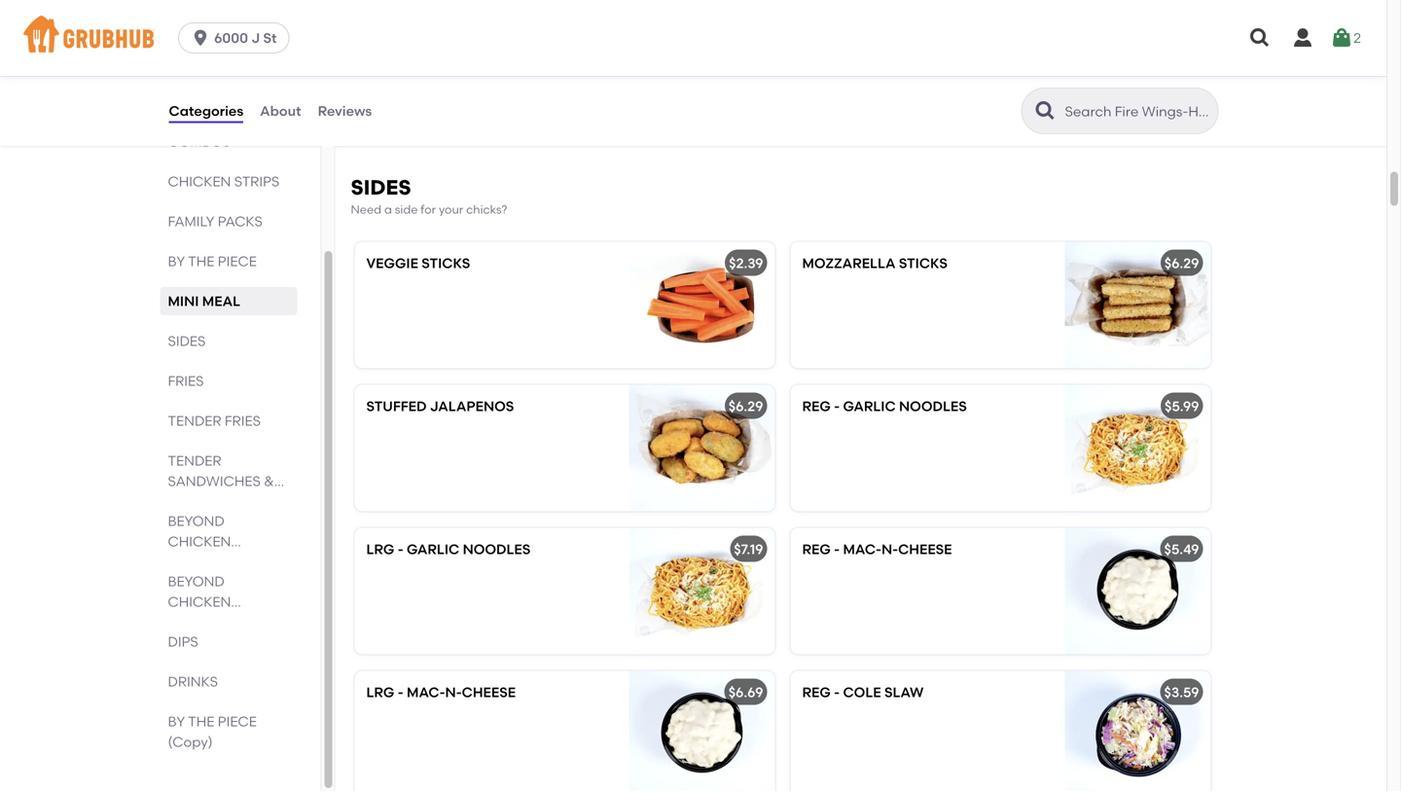 Task type: describe. For each thing, give the bounding box(es) containing it.
family packs
[[168, 213, 262, 230]]

mozzarella sticks
[[802, 255, 948, 271]]

comes with choice of 1 flavor, seasoned fries, 1 dip, and a 12oz fountain drink button
[[355, 9, 775, 135]]

6000 j st button
[[178, 22, 297, 54]]

cheese for lrg - mac-n-cheese
[[462, 684, 516, 700]]

j
[[251, 30, 260, 46]]

tender sandwiches & combos beyond chicken tenders beyond chicken sandwiches dips
[[168, 452, 274, 650]]

lrg - garlic noodles image
[[629, 528, 775, 654]]

sticks for mozzarella sticks
[[899, 255, 948, 271]]

piece for by the piece
[[218, 253, 257, 270]]

by the piece
[[168, 253, 257, 270]]

the for by the piece
[[188, 253, 214, 270]]

0 vertical spatial fries
[[168, 373, 204, 389]]

mozzarella
[[802, 255, 896, 271]]

about
[[260, 103, 301, 119]]

comes with choice of 1 flavor, seasoned fries, 1 dip, and a 12oz fountain drink
[[366, 49, 573, 105]]

seasoned
[[366, 69, 430, 86]]

search icon image
[[1034, 99, 1057, 123]]

cole
[[843, 684, 881, 700]]

fries,
[[434, 69, 464, 86]]

meal
[[202, 293, 240, 309]]

lrg for lrg - garlic noodles
[[366, 541, 394, 557]]

lrg - mac-n-cheese
[[366, 684, 516, 700]]

1 combos from the top
[[168, 133, 230, 150]]

6000
[[214, 30, 248, 46]]

packs
[[218, 213, 262, 230]]

by the piece (copy)
[[168, 713, 257, 750]]

about button
[[259, 76, 302, 146]]

categories
[[169, 103, 243, 119]]

strips
[[234, 173, 279, 190]]

2 button
[[1330, 20, 1361, 55]]

$7.19
[[734, 541, 763, 557]]

family
[[168, 213, 214, 230]]

svg image inside 6000 j st button
[[191, 28, 210, 48]]

reviews
[[318, 103, 372, 119]]

stuffed jalapenos image
[[629, 385, 775, 511]]

jalapenos
[[430, 398, 514, 414]]

reg - garlic noodles
[[802, 398, 967, 414]]

of
[[495, 49, 508, 66]]

1 horizontal spatial fries
[[225, 413, 261, 429]]

Search Fire Wings-Howe Ave search field
[[1063, 102, 1212, 121]]

1 vertical spatial 1
[[468, 69, 473, 86]]

mini
[[168, 293, 199, 309]]

dips
[[168, 633, 198, 650]]

and
[[504, 69, 530, 86]]

$3.59
[[1164, 684, 1199, 700]]

dip,
[[476, 69, 501, 86]]

2 beyond from the top
[[168, 573, 224, 590]]

stuffed jalapenos
[[366, 398, 514, 414]]

your
[[439, 202, 463, 216]]

reg - mac-n-cheese image
[[1065, 528, 1211, 654]]

with
[[417, 49, 444, 66]]

(copy)
[[168, 734, 213, 750]]

stuffed
[[366, 398, 427, 414]]

2 chicken from the top
[[168, 533, 231, 550]]

combos inside tender sandwiches & combos beyond chicken tenders beyond chicken sandwiches dips
[[168, 493, 230, 510]]

cheese for reg - mac-n-cheese
[[898, 541, 952, 557]]

&
[[264, 473, 274, 489]]

1 sandwiches from the top
[[168, 473, 261, 489]]

lrg - garlic noodles
[[366, 541, 531, 557]]

drink
[[425, 89, 458, 105]]

reg for reg - garlic noodles
[[802, 398, 831, 414]]

for
[[421, 202, 436, 216]]

veggie sticks image
[[629, 242, 775, 368]]

main navigation navigation
[[0, 0, 1387, 76]]

tender for tender sandwiches & combos beyond chicken tenders beyond chicken sandwiches dips
[[168, 452, 221, 469]]

$5.99
[[1165, 398, 1199, 414]]

mac- for lrg
[[407, 684, 445, 700]]



Task type: vqa. For each thing, say whether or not it's contained in the screenshot.
N- to the left
yes



Task type: locate. For each thing, give the bounding box(es) containing it.
by for by the piece (copy)
[[168, 713, 185, 730]]

1 vertical spatial garlic
[[407, 541, 459, 557]]

0 vertical spatial reg
[[802, 398, 831, 414]]

beyond down tenders
[[168, 573, 224, 590]]

2 vertical spatial chicken
[[168, 594, 231, 610]]

side
[[395, 202, 418, 216]]

0 vertical spatial $6.29
[[1164, 255, 1199, 271]]

1 piece from the top
[[218, 253, 257, 270]]

0 horizontal spatial n-
[[445, 684, 462, 700]]

1 horizontal spatial 1
[[512, 49, 517, 66]]

2 lrg from the top
[[366, 684, 394, 700]]

0 vertical spatial sandwiches
[[168, 473, 261, 489]]

0 horizontal spatial sticks
[[422, 255, 470, 271]]

chicken
[[168, 173, 231, 190], [168, 533, 231, 550], [168, 594, 231, 610]]

1 horizontal spatial $6.29
[[1164, 255, 1199, 271]]

0 horizontal spatial 1
[[468, 69, 473, 86]]

chicken strips
[[168, 173, 279, 190]]

the for by the piece (copy)
[[188, 713, 214, 730]]

0 vertical spatial 1
[[512, 49, 517, 66]]

sides
[[351, 175, 411, 200], [168, 333, 206, 349]]

1 vertical spatial tender
[[168, 452, 221, 469]]

piece
[[218, 253, 257, 270], [218, 713, 257, 730]]

a inside "sides need a side for your chicks?"
[[384, 202, 392, 216]]

sandwiches left &
[[168, 473, 261, 489]]

2 reg from the top
[[802, 541, 831, 557]]

fountain
[[366, 89, 421, 105]]

combos
[[168, 133, 230, 150], [168, 493, 230, 510]]

0 vertical spatial combos
[[168, 133, 230, 150]]

1 horizontal spatial a
[[533, 69, 542, 86]]

sandwiches
[[168, 473, 261, 489], [168, 614, 261, 631]]

chicks?
[[466, 202, 507, 216]]

1 vertical spatial fries
[[225, 413, 261, 429]]

1 left dip,
[[468, 69, 473, 86]]

n- for reg
[[882, 541, 898, 557]]

sticks for veggie sticks
[[422, 255, 470, 271]]

reg - mac-n-cheese
[[802, 541, 952, 557]]

lrg
[[366, 541, 394, 557], [366, 684, 394, 700]]

garlic for lrg
[[407, 541, 459, 557]]

1 tender from the top
[[168, 413, 221, 429]]

sides inside "sides need a side for your chicks?"
[[351, 175, 411, 200]]

tender
[[168, 413, 221, 429], [168, 452, 221, 469]]

tender for tender fries
[[168, 413, 221, 429]]

2 combos from the top
[[168, 493, 230, 510]]

a inside comes with choice of 1 flavor, seasoned fries, 1 dip, and a 12oz fountain drink
[[533, 69, 542, 86]]

combos up tenders
[[168, 493, 230, 510]]

mini meal
[[168, 293, 240, 309]]

lrg - mac-n-cheese image
[[629, 671, 775, 791]]

mac- for reg
[[843, 541, 882, 557]]

categories button
[[168, 76, 244, 146]]

0 vertical spatial garlic
[[843, 398, 896, 414]]

beyond
[[168, 513, 224, 529], [168, 573, 224, 590]]

1 vertical spatial combos
[[168, 493, 230, 510]]

piece inside by the piece (copy)
[[218, 713, 257, 730]]

0 horizontal spatial $6.29
[[729, 398, 763, 414]]

1 vertical spatial lrg
[[366, 684, 394, 700]]

1 horizontal spatial garlic
[[843, 398, 896, 414]]

1 horizontal spatial sticks
[[899, 255, 948, 271]]

1 right of
[[512, 49, 517, 66]]

veggie sticks
[[366, 255, 470, 271]]

0 horizontal spatial cheese
[[462, 684, 516, 700]]

chicken up family
[[168, 173, 231, 190]]

0 horizontal spatial noodles
[[463, 541, 531, 557]]

chicken down tenders
[[168, 594, 231, 610]]

2 piece from the top
[[218, 713, 257, 730]]

tender fries
[[168, 413, 261, 429]]

reg - garlic noodles image
[[1065, 385, 1211, 511]]

1 lrg from the top
[[366, 541, 394, 557]]

$5.49
[[1164, 541, 1199, 557]]

$6.29
[[1164, 255, 1199, 271], [729, 398, 763, 414]]

1 the from the top
[[188, 253, 214, 270]]

slaw
[[884, 684, 924, 700]]

lrg for lrg - mac-n-cheese
[[366, 684, 394, 700]]

fries
[[168, 373, 204, 389], [225, 413, 261, 429]]

the up mini meal
[[188, 253, 214, 270]]

sticks right mozzarella
[[899, 255, 948, 271]]

3 chicken from the top
[[168, 594, 231, 610]]

0 horizontal spatial garlic
[[407, 541, 459, 557]]

tenders
[[168, 554, 230, 570]]

need
[[351, 202, 381, 216]]

sticks
[[422, 255, 470, 271], [899, 255, 948, 271]]

- for lrg - garlic noodles
[[398, 541, 403, 557]]

2 tender from the top
[[168, 452, 221, 469]]

noodles
[[899, 398, 967, 414], [463, 541, 531, 557]]

1 vertical spatial sides
[[168, 333, 206, 349]]

4 pc boneless wings mini meal image
[[629, 9, 775, 135]]

choice
[[448, 49, 492, 66]]

1
[[512, 49, 517, 66], [468, 69, 473, 86]]

beyond up tenders
[[168, 513, 224, 529]]

veggie
[[366, 255, 418, 271]]

1 vertical spatial chicken
[[168, 533, 231, 550]]

reg for reg - cole slaw
[[802, 684, 831, 700]]

by inside by the piece (copy)
[[168, 713, 185, 730]]

reg
[[802, 398, 831, 414], [802, 541, 831, 557], [802, 684, 831, 700]]

sides for sides need a side for your chicks?
[[351, 175, 411, 200]]

piece down packs
[[218, 253, 257, 270]]

mozzarella sticks image
[[1065, 242, 1211, 368]]

- for reg - garlic noodles
[[834, 398, 840, 414]]

0 vertical spatial tender
[[168, 413, 221, 429]]

a down flavor,
[[533, 69, 542, 86]]

svg image inside 2 'button'
[[1330, 26, 1354, 50]]

1 horizontal spatial sides
[[351, 175, 411, 200]]

reg - cole slaw image
[[1065, 671, 1211, 791]]

0 horizontal spatial fries
[[168, 373, 204, 389]]

n- for lrg
[[445, 684, 462, 700]]

2 sticks from the left
[[899, 255, 948, 271]]

sides down 'mini'
[[168, 333, 206, 349]]

the up (copy)
[[188, 713, 214, 730]]

by up (copy)
[[168, 713, 185, 730]]

1 vertical spatial mac-
[[407, 684, 445, 700]]

$6.29 for mozzarella sticks
[[1164, 255, 1199, 271]]

1 vertical spatial piece
[[218, 713, 257, 730]]

noodles for lrg - garlic noodles
[[463, 541, 531, 557]]

mac-
[[843, 541, 882, 557], [407, 684, 445, 700]]

1 by from the top
[[168, 253, 185, 270]]

by up 'mini'
[[168, 253, 185, 270]]

by
[[168, 253, 185, 270], [168, 713, 185, 730]]

0 vertical spatial cheese
[[898, 541, 952, 557]]

n-
[[882, 541, 898, 557], [445, 684, 462, 700]]

piece down drinks
[[218, 713, 257, 730]]

sandwiches up dips
[[168, 614, 261, 631]]

- for reg - cole slaw
[[834, 684, 840, 700]]

noodles for reg - garlic noodles
[[899, 398, 967, 414]]

svg image
[[1248, 26, 1272, 50], [1291, 26, 1315, 50], [1330, 26, 1354, 50], [191, 28, 210, 48]]

1 vertical spatial cheese
[[462, 684, 516, 700]]

a
[[533, 69, 542, 86], [384, 202, 392, 216]]

reviews button
[[317, 76, 373, 146]]

2 by from the top
[[168, 713, 185, 730]]

1 vertical spatial a
[[384, 202, 392, 216]]

0 horizontal spatial mac-
[[407, 684, 445, 700]]

0 vertical spatial noodles
[[899, 398, 967, 414]]

a left side
[[384, 202, 392, 216]]

1 vertical spatial beyond
[[168, 573, 224, 590]]

1 vertical spatial noodles
[[463, 541, 531, 557]]

1 vertical spatial $6.29
[[729, 398, 763, 414]]

1 horizontal spatial cheese
[[898, 541, 952, 557]]

$6.69
[[728, 684, 763, 700]]

0 vertical spatial chicken
[[168, 173, 231, 190]]

2 sandwiches from the top
[[168, 614, 261, 631]]

sides up need
[[351, 175, 411, 200]]

chicken up tenders
[[168, 533, 231, 550]]

reg for reg - mac-n-cheese
[[802, 541, 831, 557]]

sides for sides
[[168, 333, 206, 349]]

0 vertical spatial piece
[[218, 253, 257, 270]]

reg - cole slaw
[[802, 684, 924, 700]]

1 reg from the top
[[802, 398, 831, 414]]

garlic
[[843, 398, 896, 414], [407, 541, 459, 557]]

1 vertical spatial reg
[[802, 541, 831, 557]]

1 horizontal spatial mac-
[[843, 541, 882, 557]]

0 vertical spatial by
[[168, 253, 185, 270]]

$6.29 for stuffed jalapenos
[[729, 398, 763, 414]]

0 vertical spatial the
[[188, 253, 214, 270]]

$2.39
[[729, 255, 763, 271]]

1 horizontal spatial noodles
[[899, 398, 967, 414]]

1 beyond from the top
[[168, 513, 224, 529]]

0 vertical spatial lrg
[[366, 541, 394, 557]]

0 horizontal spatial sides
[[168, 333, 206, 349]]

sides need a side for your chicks?
[[351, 175, 507, 216]]

- for reg - mac-n-cheese
[[834, 541, 840, 557]]

0 vertical spatial mac-
[[843, 541, 882, 557]]

2 vertical spatial reg
[[802, 684, 831, 700]]

flavor,
[[520, 49, 560, 66]]

3 reg from the top
[[802, 684, 831, 700]]

piece for by the piece (copy)
[[218, 713, 257, 730]]

1 vertical spatial the
[[188, 713, 214, 730]]

garlic for reg
[[843, 398, 896, 414]]

tender inside tender sandwiches & combos beyond chicken tenders beyond chicken sandwiches dips
[[168, 452, 221, 469]]

st
[[263, 30, 277, 46]]

1 chicken from the top
[[168, 173, 231, 190]]

by for by the piece
[[168, 253, 185, 270]]

1 vertical spatial n-
[[445, 684, 462, 700]]

the
[[188, 253, 214, 270], [188, 713, 214, 730]]

2
[[1354, 30, 1361, 46]]

1 vertical spatial by
[[168, 713, 185, 730]]

2 the from the top
[[188, 713, 214, 730]]

comes
[[366, 49, 413, 66]]

the inside by the piece (copy)
[[188, 713, 214, 730]]

0 vertical spatial n-
[[882, 541, 898, 557]]

1 horizontal spatial n-
[[882, 541, 898, 557]]

0 vertical spatial sides
[[351, 175, 411, 200]]

1 vertical spatial sandwiches
[[168, 614, 261, 631]]

0 vertical spatial beyond
[[168, 513, 224, 529]]

0 vertical spatial a
[[533, 69, 542, 86]]

6000 j st
[[214, 30, 277, 46]]

-
[[834, 398, 840, 414], [398, 541, 403, 557], [834, 541, 840, 557], [398, 684, 403, 700], [834, 684, 840, 700]]

- for lrg - mac-n-cheese
[[398, 684, 403, 700]]

drinks
[[168, 673, 218, 690]]

0 horizontal spatial a
[[384, 202, 392, 216]]

combos down 'categories'
[[168, 133, 230, 150]]

cheese
[[898, 541, 952, 557], [462, 684, 516, 700]]

12oz
[[546, 69, 573, 86]]

1 sticks from the left
[[422, 255, 470, 271]]

sticks right veggie at the left of page
[[422, 255, 470, 271]]



